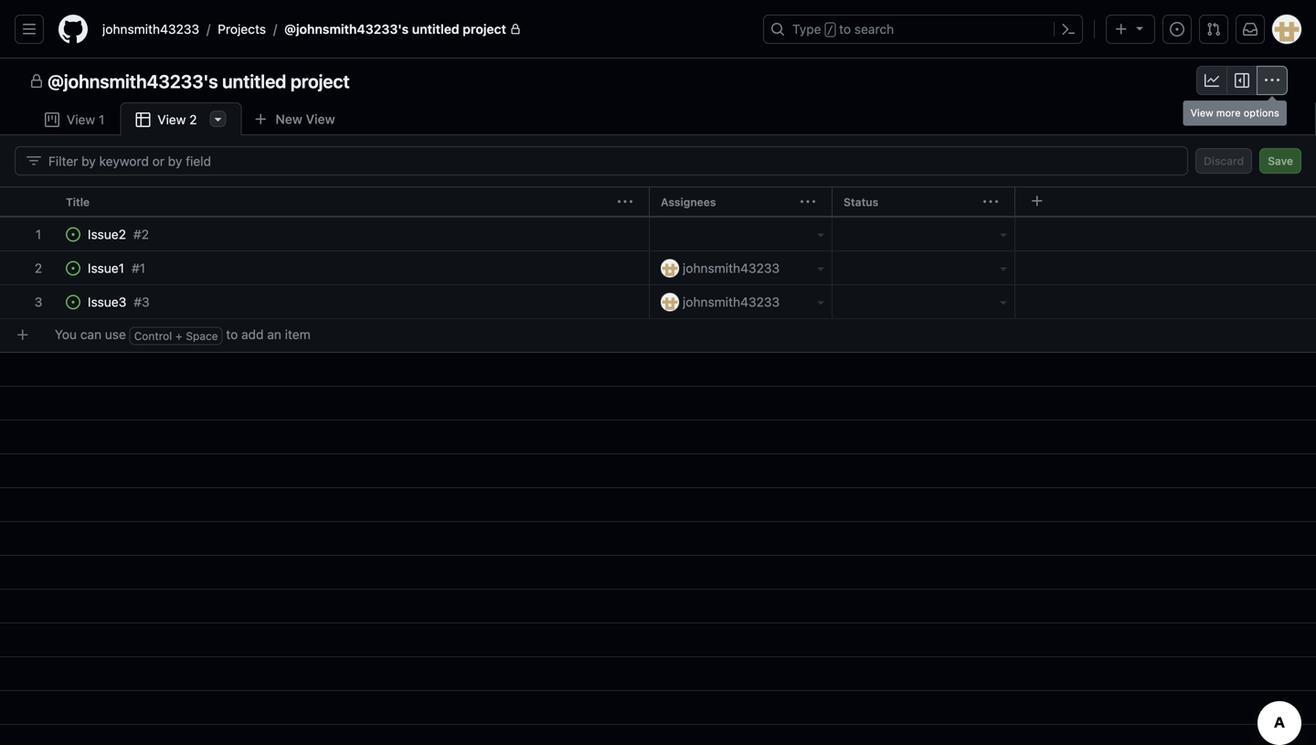 Task type: describe. For each thing, give the bounding box(es) containing it.
view 1 link
[[29, 102, 120, 136]]

sc 9kayk9 0 image inside the view filters 'region'
[[27, 154, 41, 168]]

open issue image for issue3
[[66, 295, 80, 309]]

cell for 1
[[1015, 251, 1316, 285]]

0 vertical spatial 2
[[189, 112, 197, 127]]

sc 9kayk9 0 image inside "view 1" 'link'
[[45, 112, 59, 127]]

issue2 # 2
[[88, 227, 149, 242]]

notifications image
[[1243, 22, 1258, 37]]

1 horizontal spatial /
[[273, 21, 277, 37]]

view 1
[[67, 112, 104, 127]]

2 vertical spatial 1
[[140, 261, 145, 276]]

2 3 from the left
[[142, 294, 150, 309]]

johnsmith43233 / projects /
[[102, 21, 277, 37]]

view 2 link
[[120, 102, 242, 136]]

view for view 1
[[67, 112, 95, 127]]

title column header
[[55, 186, 656, 218]]

plus image
[[1114, 22, 1129, 37]]

projects
[[218, 21, 266, 37]]

issue3
[[88, 294, 126, 309]]

you
[[55, 327, 77, 342]]

row containing title
[[0, 186, 1316, 218]]

johnsmith43233 image
[[661, 293, 679, 311]]

an
[[267, 327, 281, 342]]

johnsmith43233 link
[[95, 15, 207, 44]]

view 2
[[157, 112, 197, 127]]

item
[[285, 327, 311, 342]]

discard
[[1204, 155, 1244, 167]]

Start typing to create a draft, or type hashtag to select a repository text field
[[37, 318, 1316, 352]]

issue1 link
[[88, 259, 124, 278]]

2 vertical spatial sc 9kayk9 0 image
[[814, 227, 828, 242]]

add field image
[[1030, 194, 1045, 208]]

1 horizontal spatial to
[[839, 21, 851, 37]]

title column options image
[[618, 195, 633, 209]]

status column options image
[[984, 195, 998, 209]]

projects link
[[210, 15, 273, 44]]

issue2
[[88, 227, 126, 242]]

0 horizontal spatial 1
[[35, 227, 41, 242]]

issue2 link
[[88, 225, 126, 244]]

tab list containing new view
[[29, 102, 376, 136]]

you can use control + space to add an item
[[55, 327, 311, 343]]

new view button
[[242, 105, 347, 134]]

@johnsmith43233's inside list
[[284, 21, 409, 37]]

row containing 1
[[0, 218, 1316, 251]]

open issue image for issue2
[[66, 227, 80, 242]]

tab panel containing 1
[[0, 135, 1316, 745]]

row inside grid
[[7, 318, 1316, 352]]

/ for johnsmith43233
[[207, 21, 210, 37]]

issue3 link
[[88, 293, 126, 312]]



Task type: vqa. For each thing, say whether or not it's contained in the screenshot.
2nd 3 from the right
yes



Task type: locate. For each thing, give the bounding box(es) containing it.
# for 2
[[133, 227, 141, 242]]

type
[[793, 21, 821, 37]]

view inside popup button
[[306, 112, 335, 127]]

johnsmith43233 inside johnsmith43233 / projects /
[[102, 21, 199, 37]]

1 horizontal spatial sc 9kayk9 0 image
[[45, 112, 59, 127]]

view filters region
[[15, 146, 1302, 176]]

1 vertical spatial to
[[226, 327, 238, 342]]

1 vertical spatial sc 9kayk9 0 image
[[45, 112, 59, 127]]

list
[[95, 15, 752, 44]]

row down the view filters 'region'
[[0, 186, 1316, 218]]

lock image
[[510, 24, 521, 35]]

sc 9kayk9 0 image inside view 2 link
[[136, 112, 150, 127]]

view up the title
[[67, 112, 95, 127]]

1 vertical spatial 2
[[141, 227, 149, 242]]

to
[[839, 21, 851, 37], [226, 327, 238, 342]]

3 cell from the top
[[1015, 285, 1316, 319]]

type / to search
[[793, 21, 894, 37]]

0 vertical spatial #
[[133, 227, 141, 242]]

cell
[[1015, 218, 1316, 251], [1015, 251, 1316, 285], [1015, 285, 1316, 319]]

sc 9kayk9 0 image
[[1205, 73, 1220, 88], [1235, 73, 1250, 88], [1265, 73, 1280, 88], [136, 112, 150, 127], [27, 154, 41, 168], [996, 227, 1011, 242], [814, 261, 828, 276], [996, 261, 1011, 276], [814, 295, 828, 309], [996, 295, 1011, 309]]

0 vertical spatial project
[[463, 21, 506, 37]]

2 left view options for view 2 icon
[[189, 112, 197, 127]]

command palette image
[[1061, 22, 1076, 37]]

/ right type
[[827, 24, 834, 37]]

save button
[[1260, 148, 1302, 174]]

2 vertical spatial 2
[[35, 261, 42, 276]]

2 horizontal spatial 2
[[189, 112, 197, 127]]

2 vertical spatial johnsmith43233
[[683, 294, 780, 309]]

project up new view at left
[[291, 70, 350, 92]]

view for view 2
[[157, 112, 186, 127]]

# right issue1
[[132, 261, 140, 276]]

2 horizontal spatial 1
[[140, 261, 145, 276]]

# for 3
[[134, 294, 142, 309]]

row containing 2
[[0, 251, 1316, 285]]

cell for 3
[[1015, 285, 1316, 319]]

assignees column header
[[649, 186, 839, 218]]

/ for type
[[827, 24, 834, 37]]

issue3 # 3
[[88, 294, 150, 309]]

1 horizontal spatial untitled
[[412, 21, 460, 37]]

grid
[[0, 186, 1316, 745]]

#
[[133, 227, 141, 242], [132, 261, 140, 276], [134, 294, 142, 309]]

0 horizontal spatial view
[[67, 112, 95, 127]]

2 horizontal spatial sc 9kayk9 0 image
[[814, 227, 828, 242]]

sc 9kayk9 0 image down assignees column options icon
[[814, 227, 828, 242]]

sc 9kayk9 0 image inside the project navigation
[[29, 74, 44, 89]]

0 vertical spatial johnsmith43233
[[102, 21, 199, 37]]

view inside 'link'
[[67, 112, 95, 127]]

@johnsmith43233's untitled project
[[284, 21, 506, 37], [48, 70, 350, 92]]

open issue image
[[66, 227, 80, 242], [66, 295, 80, 309]]

0 horizontal spatial 3
[[34, 294, 42, 309]]

column header
[[0, 186, 55, 218]]

2 view from the left
[[67, 112, 95, 127]]

1 inside 'link'
[[99, 112, 104, 127]]

@johnsmith43233's untitled project link
[[277, 15, 528, 44]]

row containing 3
[[0, 285, 1316, 319]]

untitled left lock image
[[412, 21, 460, 37]]

save
[[1268, 155, 1294, 167]]

discard button
[[1196, 148, 1253, 174]]

/ right "projects"
[[273, 21, 277, 37]]

/ inside type / to search
[[827, 24, 834, 37]]

add
[[241, 327, 264, 342]]

3 left issue3
[[34, 294, 42, 309]]

1 vertical spatial johnsmith43233
[[683, 261, 780, 276]]

search
[[855, 21, 894, 37]]

@johnsmith43233's
[[284, 21, 409, 37], [48, 70, 218, 92]]

create new item or add existing item image
[[16, 328, 30, 342]]

triangle down image
[[1133, 21, 1147, 35]]

space
[[186, 330, 218, 343]]

3
[[34, 294, 42, 309], [142, 294, 150, 309]]

1 3 from the left
[[34, 294, 42, 309]]

project
[[463, 21, 506, 37], [291, 70, 350, 92]]

1 vertical spatial 1
[[35, 227, 41, 242]]

1 left the 'issue2' on the left
[[35, 227, 41, 242]]

new view
[[276, 112, 335, 127]]

sc 9kayk9 0 image left the view 1
[[45, 112, 59, 127]]

# for 1
[[132, 261, 140, 276]]

view left view options for view 2 icon
[[157, 112, 186, 127]]

1
[[99, 112, 104, 127], [35, 227, 41, 242], [140, 261, 145, 276]]

johnsmith43233 image
[[661, 259, 679, 277]]

homepage image
[[59, 15, 88, 44]]

project inside the project navigation
[[291, 70, 350, 92]]

0 vertical spatial @johnsmith43233's
[[284, 21, 409, 37]]

can
[[80, 327, 102, 342]]

row up johnsmith43233 image
[[0, 251, 1316, 285]]

view options for view 2 image
[[211, 112, 225, 126]]

view right new
[[306, 112, 335, 127]]

1 view from the left
[[306, 112, 335, 127]]

git pull request image
[[1207, 22, 1221, 37]]

0 horizontal spatial to
[[226, 327, 238, 342]]

2 right the 'issue2' on the left
[[141, 227, 149, 242]]

status
[[844, 196, 879, 208]]

tab panel
[[0, 135, 1316, 745]]

to left search
[[839, 21, 851, 37]]

2 vertical spatial #
[[134, 294, 142, 309]]

issue1
[[88, 261, 124, 276]]

1 open issue image from the top
[[66, 227, 80, 242]]

johnsmith43233 for issue3 # 3
[[683, 294, 780, 309]]

1 vertical spatial open issue image
[[66, 295, 80, 309]]

open issue image down the title
[[66, 227, 80, 242]]

project left lock image
[[463, 21, 506, 37]]

1 cell from the top
[[1015, 218, 1316, 251]]

1 horizontal spatial 3
[[142, 294, 150, 309]]

1 vertical spatial project
[[291, 70, 350, 92]]

0 horizontal spatial /
[[207, 21, 210, 37]]

johnsmith43233
[[102, 21, 199, 37], [683, 261, 780, 276], [683, 294, 780, 309]]

johnsmith43233 for issue1 # 1
[[683, 261, 780, 276]]

0 horizontal spatial untitled
[[222, 70, 286, 92]]

2 cell from the top
[[1015, 251, 1316, 285]]

1 vertical spatial @johnsmith43233's
[[48, 70, 218, 92]]

assignees
[[661, 196, 716, 208]]

1 vertical spatial @johnsmith43233's untitled project
[[48, 70, 350, 92]]

2 open issue image from the top
[[66, 295, 80, 309]]

+
[[176, 330, 182, 343]]

sc 9kayk9 0 image up "view 1" 'link' on the top
[[29, 74, 44, 89]]

sc 9kayk9 0 image
[[29, 74, 44, 89], [45, 112, 59, 127], [814, 227, 828, 242]]

0 vertical spatial open issue image
[[66, 227, 80, 242]]

untitled inside the project navigation
[[222, 70, 286, 92]]

1 horizontal spatial 1
[[99, 112, 104, 127]]

/ left "projects"
[[207, 21, 210, 37]]

1 horizontal spatial 2
[[141, 227, 149, 242]]

new
[[276, 112, 302, 127]]

tab list
[[29, 102, 376, 136]]

0 horizontal spatial 2
[[35, 261, 42, 276]]

1 horizontal spatial @johnsmith43233's
[[284, 21, 409, 37]]

/
[[207, 21, 210, 37], [273, 21, 277, 37], [827, 24, 834, 37]]

1 horizontal spatial view
[[157, 112, 186, 127]]

1 left view 2
[[99, 112, 104, 127]]

untitled up new
[[222, 70, 286, 92]]

0 horizontal spatial sc 9kayk9 0 image
[[29, 74, 44, 89]]

1 horizontal spatial project
[[463, 21, 506, 37]]

open issue image up you
[[66, 295, 80, 309]]

status column header
[[832, 186, 1022, 218]]

row
[[0, 186, 1316, 218], [0, 218, 1316, 251], [0, 251, 1316, 285], [0, 285, 1316, 319], [7, 318, 1316, 352]]

@johnsmith43233's inside the project navigation
[[48, 70, 218, 92]]

title
[[66, 196, 90, 208]]

untitled
[[412, 21, 460, 37], [222, 70, 286, 92]]

0 vertical spatial to
[[839, 21, 851, 37]]

3 view from the left
[[157, 112, 186, 127]]

1 vertical spatial untitled
[[222, 70, 286, 92]]

0 vertical spatial untitled
[[412, 21, 460, 37]]

2 horizontal spatial view
[[306, 112, 335, 127]]

3 up control
[[142, 294, 150, 309]]

Filter by keyword or by field field
[[48, 147, 1173, 175]]

project navigation
[[0, 59, 1316, 102]]

0 vertical spatial @johnsmith43233's untitled project
[[284, 21, 506, 37]]

grid containing 1
[[0, 186, 1316, 745]]

0 horizontal spatial @johnsmith43233's
[[48, 70, 218, 92]]

# right the 'issue2' on the left
[[133, 227, 141, 242]]

johnsmith43233 right homepage icon
[[102, 21, 199, 37]]

johnsmith43233 right johnsmith43233 icon
[[683, 261, 780, 276]]

control
[[134, 330, 172, 343]]

0 vertical spatial sc 9kayk9 0 image
[[29, 74, 44, 89]]

2 left open issue image
[[35, 261, 42, 276]]

1 right issue1
[[140, 261, 145, 276]]

row down johnsmith43233 icon
[[0, 285, 1316, 319]]

# right issue3
[[134, 294, 142, 309]]

0 horizontal spatial project
[[291, 70, 350, 92]]

issue opened image
[[1170, 22, 1185, 37]]

issue1 # 1
[[88, 261, 145, 276]]

johnsmith43233 right johnsmith43233 image
[[683, 294, 780, 309]]

project inside @johnsmith43233's untitled project link
[[463, 21, 506, 37]]

2 horizontal spatial /
[[827, 24, 834, 37]]

1 vertical spatial #
[[132, 261, 140, 276]]

2
[[189, 112, 197, 127], [141, 227, 149, 242], [35, 261, 42, 276]]

row containing you can use
[[7, 318, 1316, 352]]

open issue image
[[66, 261, 80, 276]]

cell for 2
[[1015, 218, 1316, 251]]

row up johnsmith43233 icon
[[0, 218, 1316, 251]]

row down johnsmith43233 image
[[7, 318, 1316, 352]]

to inside you can use control + space to add an item
[[226, 327, 238, 342]]

0 vertical spatial 1
[[99, 112, 104, 127]]

assignees column options image
[[801, 195, 815, 209]]

view
[[306, 112, 335, 127], [67, 112, 95, 127], [157, 112, 186, 127]]

@johnsmith43233's untitled project inside the project navigation
[[48, 70, 350, 92]]

to left add
[[226, 327, 238, 342]]

list containing johnsmith43233 / projects /
[[95, 15, 752, 44]]

use
[[105, 327, 126, 342]]



